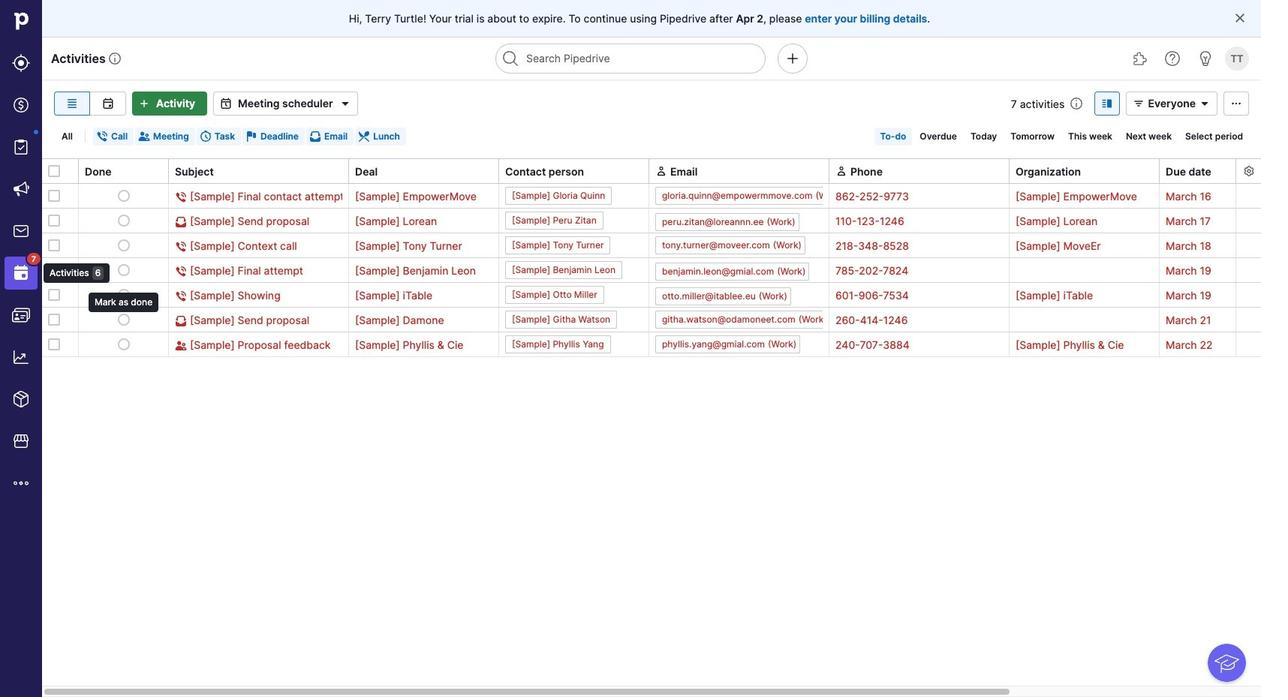 Task type: locate. For each thing, give the bounding box(es) containing it.
more image
[[12, 474, 30, 492]]

color primary inverted image
[[135, 98, 153, 110]]

color primary image
[[1234, 12, 1246, 24], [217, 98, 235, 110], [1196, 98, 1214, 110], [96, 131, 108, 143], [245, 131, 257, 143], [358, 131, 370, 143], [655, 165, 667, 177], [836, 165, 848, 177], [48, 165, 60, 177], [48, 190, 60, 202], [874, 191, 886, 203], [175, 192, 187, 204], [48, 215, 60, 227], [117, 215, 130, 227], [869, 216, 881, 228], [175, 216, 187, 228], [48, 239, 60, 251], [874, 241, 886, 253], [48, 264, 60, 276], [117, 264, 130, 276], [48, 289, 60, 301], [117, 289, 130, 301], [874, 291, 886, 303], [175, 291, 187, 303], [117, 314, 130, 326], [873, 315, 885, 327]]

marketplace image
[[12, 432, 30, 450]]

products image
[[12, 390, 30, 408]]

menu
[[0, 0, 110, 697]]

choose a calling method image for 2nd row from the bottom
[[894, 315, 906, 327]]

list image
[[63, 98, 81, 110]]

choose a calling method image for 7th row from the bottom of the page
[[895, 191, 907, 203]]

sales assistant image
[[1197, 50, 1215, 68]]

color primary image
[[336, 95, 354, 113], [1130, 98, 1148, 110], [138, 131, 150, 143], [199, 131, 211, 143], [309, 131, 321, 143], [117, 190, 130, 202], [117, 239, 130, 251], [175, 241, 187, 253], [873, 266, 885, 278], [175, 266, 187, 278], [48, 314, 60, 326], [175, 315, 187, 327], [48, 339, 60, 351], [117, 339, 130, 351], [874, 340, 886, 352], [175, 340, 187, 352]]

0 vertical spatial info image
[[109, 53, 121, 65]]

open details in full view image
[[1099, 98, 1117, 110]]

insights image
[[12, 348, 30, 366]]

info image
[[109, 53, 121, 65], [1071, 98, 1083, 110]]

row
[[42, 184, 1261, 209], [42, 208, 1261, 234], [42, 233, 1261, 258], [42, 258, 1261, 284], [42, 282, 1261, 309], [42, 307, 1261, 333], [42, 332, 1261, 357]]

1 horizontal spatial info image
[[1071, 98, 1083, 110]]

info image up calendar icon on the top left
[[109, 53, 121, 65]]

home image
[[10, 10, 32, 32]]

grid
[[42, 158, 1261, 697]]

more actions image
[[1227, 98, 1245, 110]]

choose a calling method image for 4th row
[[894, 266, 906, 278]]

color undefined image
[[12, 264, 30, 282]]

menu item
[[0, 252, 42, 294]]

0 horizontal spatial info image
[[109, 53, 121, 65]]

3 row from the top
[[42, 233, 1261, 258]]

info image left open details in full view icon
[[1071, 98, 1083, 110]]

4 row from the top
[[42, 258, 1261, 284]]

1 row from the top
[[42, 184, 1261, 209]]

leads image
[[12, 54, 30, 72]]

choose a calling method image
[[895, 241, 907, 253]]

choose a calling method image
[[895, 191, 907, 203], [890, 216, 902, 228], [894, 266, 906, 278], [895, 291, 907, 303], [894, 315, 906, 327], [895, 340, 907, 352]]

sales inbox image
[[12, 222, 30, 240]]



Task type: describe. For each thing, give the bounding box(es) containing it.
choose a calling method image for seventh row from the top of the page
[[895, 340, 907, 352]]

color secondary image
[[1243, 165, 1255, 177]]

knowledge center bot, also known as kc bot is an onboarding assistant that allows you to see the list of onboarding items in one place for quick and easy reference. this improves your in-app experience. image
[[1208, 644, 1246, 682]]

campaigns image
[[12, 180, 30, 198]]

quick help image
[[1164, 50, 1182, 68]]

choose a calling method image for 2nd row from the top of the page
[[890, 216, 902, 228]]

2 row from the top
[[42, 208, 1261, 234]]

calendar image
[[99, 98, 117, 110]]

color undefined image
[[12, 138, 30, 156]]

choose a calling method image for 5th row from the top of the page
[[895, 291, 907, 303]]

contacts image
[[12, 306, 30, 324]]

1 vertical spatial info image
[[1071, 98, 1083, 110]]

7 row from the top
[[42, 332, 1261, 357]]

6 row from the top
[[42, 307, 1261, 333]]

5 row from the top
[[42, 282, 1261, 309]]

Search Pipedrive field
[[495, 44, 766, 74]]

deals image
[[12, 96, 30, 114]]

quick add image
[[784, 50, 802, 68]]



Task type: vqa. For each thing, say whether or not it's contained in the screenshot.
Choose a calling method icon related to fifth row
yes



